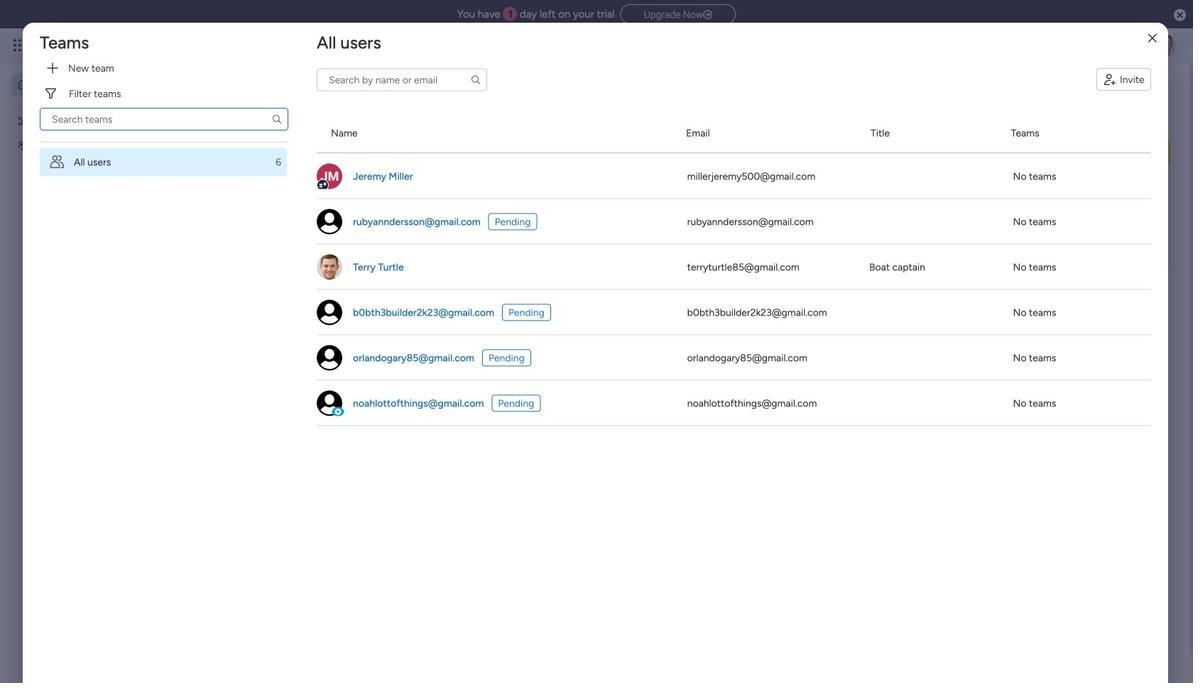 Task type: describe. For each thing, give the bounding box(es) containing it.
4 row from the top
[[317, 245, 1151, 290]]

noahlottofthings@gmail.com image
[[317, 391, 342, 417]]

1 vertical spatial terry turtle image
[[317, 255, 342, 280]]

orlandogary85@gmail.com image
[[317, 345, 342, 371]]

6 row from the top
[[317, 336, 1151, 381]]

select product image
[[13, 38, 27, 53]]

dapulse close image
[[1174, 8, 1186, 23]]

5 row from the top
[[317, 290, 1151, 336]]

jeremy miller image
[[317, 164, 342, 189]]

dapulse rightstroke image
[[703, 10, 712, 20]]



Task type: locate. For each thing, give the bounding box(es) containing it.
row group
[[317, 154, 1151, 426]]

0 vertical spatial search image
[[470, 74, 481, 85]]

search image for 'search by name or email' search box
[[470, 74, 481, 85]]

None search field
[[317, 68, 487, 91], [40, 108, 288, 131]]

terry turtle image down dapulse close 'image'
[[1153, 34, 1176, 57]]

option
[[40, 148, 298, 176]]

Search teams search field
[[40, 108, 288, 131]]

0 vertical spatial terry turtle image
[[1153, 34, 1176, 57]]

search image for search teams search box
[[271, 114, 283, 125]]

grid
[[317, 114, 1151, 684]]

monday code is now live - secured infrastructure with seamless integration to monday.com. hosting your apps is now easier than ever. image
[[215, 131, 1170, 282]]

terry turtle image up b0bth3builder2k23@gmail.com icon
[[317, 255, 342, 280]]

none search field 'search by name or email'
[[317, 68, 487, 91]]

0 horizontal spatial terry turtle image
[[317, 255, 342, 280]]

row
[[317, 114, 1151, 154], [317, 154, 1151, 199], [317, 199, 1151, 245], [317, 245, 1151, 290], [317, 290, 1151, 336], [317, 336, 1151, 381], [317, 381, 1151, 426]]

0 horizontal spatial none search field
[[40, 108, 288, 131]]

3 row from the top
[[317, 199, 1151, 245]]

terry turtle image
[[1153, 34, 1176, 57], [317, 255, 342, 280]]

rubyanndersson@gmail.com image
[[317, 209, 342, 235]]

1 horizontal spatial search image
[[470, 74, 481, 85]]

1 horizontal spatial terry turtle image
[[1153, 34, 1176, 57]]

close image
[[1148, 33, 1157, 43]]

1 vertical spatial none search field
[[40, 108, 288, 131]]

2 row from the top
[[317, 154, 1151, 199]]

1 vertical spatial search image
[[271, 114, 283, 125]]

0 vertical spatial none search field
[[317, 68, 487, 91]]

1 row from the top
[[317, 114, 1151, 154]]

7 row from the top
[[317, 381, 1151, 426]]

none search field search teams
[[40, 108, 288, 131]]

search image
[[470, 74, 481, 85], [271, 114, 283, 125]]

b0bth3builder2k23@gmail.com image
[[317, 300, 342, 326]]

0 horizontal spatial search image
[[271, 114, 283, 125]]

1 horizontal spatial none search field
[[317, 68, 487, 91]]

Search by name or email search field
[[317, 68, 487, 91]]

build something awesome image
[[641, 367, 803, 464]]



Task type: vqa. For each thing, say whether or not it's contained in the screenshot.
the bottommost circle o icon
no



